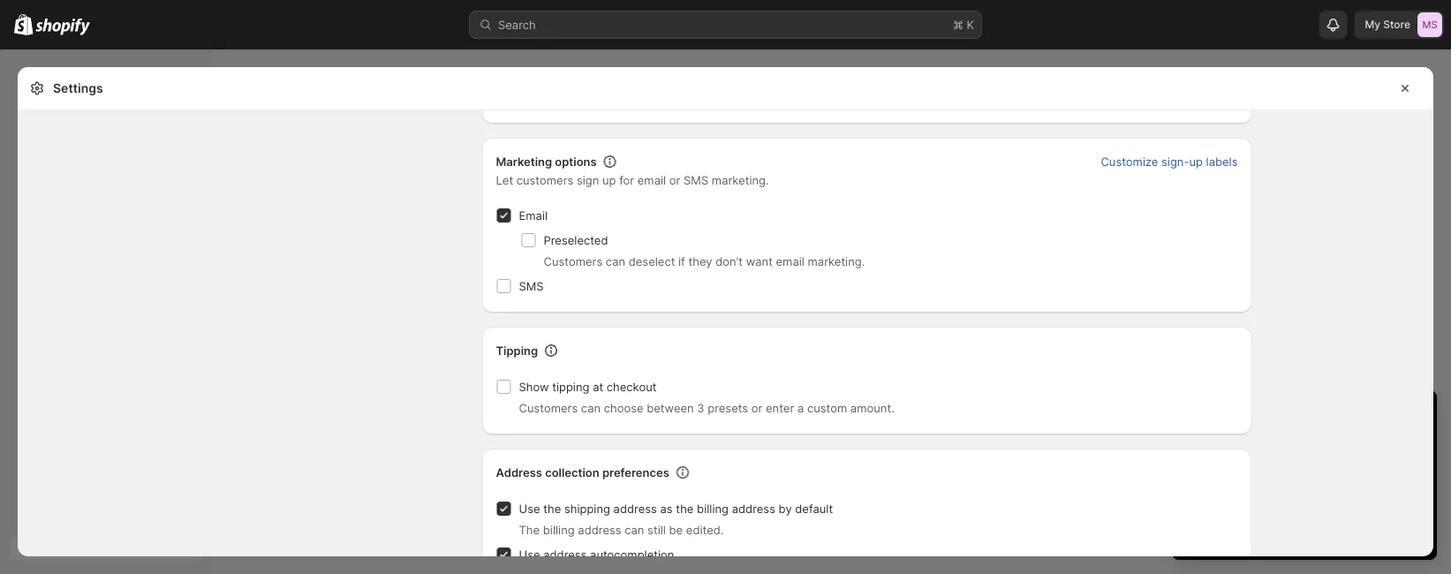 Task type: locate. For each thing, give the bounding box(es) containing it.
show
[[519, 380, 549, 394]]

store inside to customize your online store and add bonus features
[[1240, 491, 1268, 505]]

for inside 3 days left in your trial element
[[1283, 456, 1298, 470]]

1 horizontal spatial sms
[[684, 173, 709, 187]]

1 vertical spatial customers
[[519, 401, 578, 415]]

a
[[798, 401, 804, 415], [1244, 438, 1251, 452]]

can left deselect
[[606, 254, 626, 268]]

0 horizontal spatial marketing.
[[712, 173, 769, 187]]

edited.
[[686, 523, 724, 537]]

shipping
[[565, 502, 611, 516]]

1 vertical spatial billing
[[543, 523, 575, 537]]

1 use from the top
[[519, 502, 540, 516]]

up right sign
[[603, 173, 616, 187]]

1 horizontal spatial a
[[1244, 438, 1251, 452]]

use
[[519, 502, 540, 516], [519, 548, 540, 562]]

to down $1/month
[[1318, 474, 1329, 487]]

and for store
[[1271, 491, 1291, 505]]

1 vertical spatial marketing.
[[808, 254, 865, 268]]

the billing address can still be edited.
[[519, 523, 724, 537]]

for
[[620, 173, 635, 187], [1283, 456, 1298, 470]]

customers down show
[[519, 401, 578, 415]]

1 horizontal spatial email
[[776, 254, 805, 268]]

1 vertical spatial email
[[776, 254, 805, 268]]

0 vertical spatial use
[[519, 502, 540, 516]]

can left still
[[625, 523, 645, 537]]

let
[[496, 173, 513, 187]]

let customers sign up for email or sms marketing.
[[496, 173, 769, 187]]

0 vertical spatial a
[[798, 401, 804, 415]]

1 vertical spatial store
[[1240, 491, 1268, 505]]

paid
[[1254, 438, 1277, 452]]

0 vertical spatial email
[[638, 173, 666, 187]]

0 vertical spatial up
[[1190, 155, 1203, 168]]

to customize your online store and add bonus features
[[1204, 474, 1415, 505]]

email
[[519, 209, 548, 222]]

2 use from the top
[[519, 548, 540, 562]]

0 vertical spatial and
[[1307, 438, 1327, 452]]

customers
[[544, 254, 603, 268], [519, 401, 578, 415]]

switch to a paid plan and get:
[[1190, 438, 1351, 452]]

store down $50 app store credit
[[1240, 491, 1268, 505]]

customers can deselect if they don't want email marketing.
[[544, 254, 865, 268]]

k
[[967, 18, 975, 31]]

0 horizontal spatial 3
[[697, 401, 705, 415]]

0 vertical spatial marketing.
[[712, 173, 769, 187]]

sms up they
[[684, 173, 709, 187]]

billing
[[697, 502, 729, 516], [543, 523, 575, 537]]

1 vertical spatial and
[[1271, 491, 1291, 505]]

sms
[[684, 173, 709, 187], [519, 279, 544, 293]]

or for sms
[[670, 173, 681, 187]]

marketing. for let customers sign up for email or sms marketing.
[[712, 173, 769, 187]]

and up $1/month
[[1307, 438, 1327, 452]]

as
[[661, 502, 673, 516]]

3 left presets
[[697, 401, 705, 415]]

1 vertical spatial sms
[[519, 279, 544, 293]]

options
[[555, 155, 597, 168]]

1 horizontal spatial 3
[[1190, 406, 1201, 428]]

0 vertical spatial customers
[[544, 254, 603, 268]]

email right sign
[[638, 173, 666, 187]]

0 horizontal spatial and
[[1271, 491, 1291, 505]]

0 horizontal spatial email
[[638, 173, 666, 187]]

can for choose
[[581, 401, 601, 415]]

or
[[670, 173, 681, 187], [752, 401, 763, 415]]

the left shipping
[[544, 502, 561, 516]]

choose
[[604, 401, 644, 415]]

marketing options
[[496, 155, 597, 168]]

customers down preselected
[[544, 254, 603, 268]]

trial
[[1345, 406, 1376, 428]]

for right sign
[[620, 173, 635, 187]]

a left 'paid'
[[1244, 438, 1251, 452]]

use for use address autocompletion
[[519, 548, 540, 562]]

1 horizontal spatial the
[[676, 502, 694, 516]]

use the shipping address as the billing address by default
[[519, 502, 833, 516]]

store
[[1384, 18, 1411, 31]]

0 vertical spatial sms
[[684, 173, 709, 187]]

0 vertical spatial or
[[670, 173, 681, 187]]

3 right first
[[1229, 456, 1236, 470]]

features
[[1355, 491, 1400, 505]]

0 horizontal spatial the
[[544, 502, 561, 516]]

dialog
[[1441, 67, 1452, 574]]

3
[[697, 401, 705, 415], [1190, 406, 1201, 428], [1229, 456, 1236, 470]]

don't
[[716, 254, 743, 268]]

can
[[606, 254, 626, 268], [581, 401, 601, 415], [625, 523, 645, 537]]

for down plan
[[1283, 456, 1298, 470]]

customers can choose between 3 presets or enter a custom amount.
[[519, 401, 895, 415]]

sign
[[577, 173, 599, 187]]

1 horizontal spatial to
[[1318, 474, 1329, 487]]

1 vertical spatial or
[[752, 401, 763, 415]]

store down months
[[1253, 474, 1281, 487]]

0 horizontal spatial for
[[620, 173, 635, 187]]

0 horizontal spatial or
[[670, 173, 681, 187]]

2 horizontal spatial 3
[[1229, 456, 1236, 470]]

and
[[1307, 438, 1327, 452], [1271, 491, 1291, 505]]

address collection preferences
[[496, 466, 670, 479]]

marketing. right want
[[808, 254, 865, 268]]

a right 'enter'
[[798, 401, 804, 415]]

email right want
[[776, 254, 805, 268]]

checkout
[[607, 380, 657, 394]]

or up if
[[670, 173, 681, 187]]

1 horizontal spatial and
[[1307, 438, 1327, 452]]

1 vertical spatial for
[[1283, 456, 1298, 470]]

customize sign-up labels
[[1101, 155, 1238, 168]]

3 days left in your trial button
[[1173, 391, 1438, 428]]

customers
[[517, 173, 574, 187]]

$1/month
[[1302, 456, 1353, 470]]

1 horizontal spatial marketing.
[[808, 254, 865, 268]]

store
[[1253, 474, 1281, 487], [1240, 491, 1268, 505]]

marketing. up don't
[[712, 173, 769, 187]]

0 horizontal spatial a
[[798, 401, 804, 415]]

days
[[1206, 406, 1246, 428]]

1 horizontal spatial up
[[1190, 155, 1203, 168]]

want
[[746, 254, 773, 268]]

the right as
[[676, 502, 694, 516]]

my store image
[[1418, 12, 1443, 37]]

shopify image
[[36, 18, 90, 36]]

0 vertical spatial your
[[1303, 406, 1340, 428]]

and inside to customize your online store and add bonus features
[[1271, 491, 1291, 505]]

your up features
[[1391, 474, 1415, 487]]

0 vertical spatial for
[[620, 173, 635, 187]]

marketing. for customers can deselect if they don't want email marketing.
[[808, 254, 865, 268]]

email
[[638, 173, 666, 187], [776, 254, 805, 268]]

use up the
[[519, 502, 540, 516]]

billing right the
[[543, 523, 575, 537]]

1 horizontal spatial your
[[1391, 474, 1415, 487]]

for inside settings dialog
[[620, 173, 635, 187]]

at
[[593, 380, 604, 394]]

to right switch in the bottom of the page
[[1230, 438, 1241, 452]]

0 vertical spatial to
[[1230, 438, 1241, 452]]

2 the from the left
[[676, 502, 694, 516]]

0 vertical spatial can
[[606, 254, 626, 268]]

tipping
[[552, 380, 590, 394]]

to
[[1230, 438, 1241, 452], [1318, 474, 1329, 487]]

billing up edited.
[[697, 502, 729, 516]]

1 horizontal spatial for
[[1283, 456, 1298, 470]]

your inside dropdown button
[[1303, 406, 1340, 428]]

custom
[[808, 401, 848, 415]]

and left add
[[1271, 491, 1291, 505]]

0 horizontal spatial sms
[[519, 279, 544, 293]]

1 horizontal spatial or
[[752, 401, 763, 415]]

1 vertical spatial can
[[581, 401, 601, 415]]

1 horizontal spatial billing
[[697, 502, 729, 516]]

1 vertical spatial to
[[1318, 474, 1329, 487]]

still
[[648, 523, 666, 537]]

your
[[1303, 406, 1340, 428], [1391, 474, 1415, 487]]

can down show tipping at checkout
[[581, 401, 601, 415]]

1 vertical spatial up
[[603, 173, 616, 187]]

1 vertical spatial use
[[519, 548, 540, 562]]

customize
[[1332, 474, 1388, 487]]

marketing.
[[712, 173, 769, 187], [808, 254, 865, 268]]

2 vertical spatial can
[[625, 523, 645, 537]]

3 left days
[[1190, 406, 1201, 428]]

0 vertical spatial store
[[1253, 474, 1281, 487]]

use down the
[[519, 548, 540, 562]]

up left labels
[[1190, 155, 1203, 168]]

left
[[1251, 406, 1278, 428]]

3 inside settings dialog
[[697, 401, 705, 415]]

0 horizontal spatial up
[[603, 173, 616, 187]]

switch
[[1190, 438, 1227, 452]]

address
[[614, 502, 657, 516], [732, 502, 776, 516], [578, 523, 622, 537], [544, 548, 587, 562]]

3 inside dropdown button
[[1190, 406, 1201, 428]]

sms down preselected
[[519, 279, 544, 293]]

up
[[1190, 155, 1203, 168], [603, 173, 616, 187]]

0 horizontal spatial your
[[1303, 406, 1340, 428]]

and for plan
[[1307, 438, 1327, 452]]

or left 'enter'
[[752, 401, 763, 415]]

search
[[498, 18, 536, 31]]

your right in
[[1303, 406, 1340, 428]]

address
[[496, 466, 542, 479]]

the
[[519, 523, 540, 537]]

1 vertical spatial your
[[1391, 474, 1415, 487]]

the
[[544, 502, 561, 516], [676, 502, 694, 516]]



Task type: vqa. For each thing, say whether or not it's contained in the screenshot.
topmost or
yes



Task type: describe. For each thing, give the bounding box(es) containing it.
in
[[1283, 406, 1298, 428]]

online
[[1204, 491, 1237, 505]]

$50 app store credit
[[1204, 474, 1315, 487]]

if
[[679, 254, 686, 268]]

between
[[647, 401, 694, 415]]

autocompletion
[[590, 548, 675, 562]]

0 vertical spatial billing
[[697, 502, 729, 516]]

tipping
[[496, 344, 538, 357]]

deselect
[[629, 254, 675, 268]]

app
[[1229, 474, 1250, 487]]

use address autocompletion
[[519, 548, 675, 562]]

bonus
[[1319, 491, 1352, 505]]

⌘ k
[[953, 18, 975, 31]]

settings dialog
[[18, 0, 1434, 574]]

by
[[779, 502, 792, 516]]

0 horizontal spatial billing
[[543, 523, 575, 537]]

can for deselect
[[606, 254, 626, 268]]

plan
[[1281, 438, 1304, 452]]

to inside to customize your online store and add bonus features
[[1318, 474, 1329, 487]]

customers for customers can choose between 3 presets or enter a custom amount.
[[519, 401, 578, 415]]

customize sign-up labels link
[[1091, 149, 1249, 174]]

preselected
[[544, 233, 608, 247]]

default
[[796, 502, 833, 516]]

be
[[669, 523, 683, 537]]

marketing
[[496, 155, 552, 168]]

credit
[[1284, 474, 1315, 487]]

my store
[[1366, 18, 1411, 31]]

first 3 months for $1/month
[[1204, 456, 1353, 470]]

add
[[1295, 491, 1315, 505]]

⌘
[[953, 18, 964, 31]]

3 days left in your trial
[[1190, 406, 1376, 428]]

0 horizontal spatial to
[[1230, 438, 1241, 452]]

collection
[[545, 466, 600, 479]]

they
[[689, 254, 713, 268]]

enter
[[766, 401, 795, 415]]

preferences
[[603, 466, 670, 479]]

months
[[1239, 456, 1280, 470]]

sign-
[[1162, 155, 1190, 168]]

your inside to customize your online store and add bonus features
[[1391, 474, 1415, 487]]

customers for customers can deselect if they don't want email marketing.
[[544, 254, 603, 268]]

settings
[[53, 81, 103, 96]]

presets
[[708, 401, 749, 415]]

use for use the shipping address as the billing address by default
[[519, 502, 540, 516]]

customize
[[1101, 155, 1159, 168]]

3 days left in your trial element
[[1173, 437, 1438, 560]]

$50 app store credit link
[[1204, 474, 1315, 487]]

or for enter
[[752, 401, 763, 415]]

my
[[1366, 18, 1381, 31]]

$50
[[1204, 474, 1226, 487]]

first
[[1204, 456, 1226, 470]]

1 vertical spatial a
[[1244, 438, 1251, 452]]

shopify image
[[14, 14, 33, 35]]

show tipping at checkout
[[519, 380, 657, 394]]

1 the from the left
[[544, 502, 561, 516]]

labels
[[1207, 155, 1238, 168]]

a inside settings dialog
[[798, 401, 804, 415]]

amount.
[[851, 401, 895, 415]]

get:
[[1330, 438, 1351, 452]]



